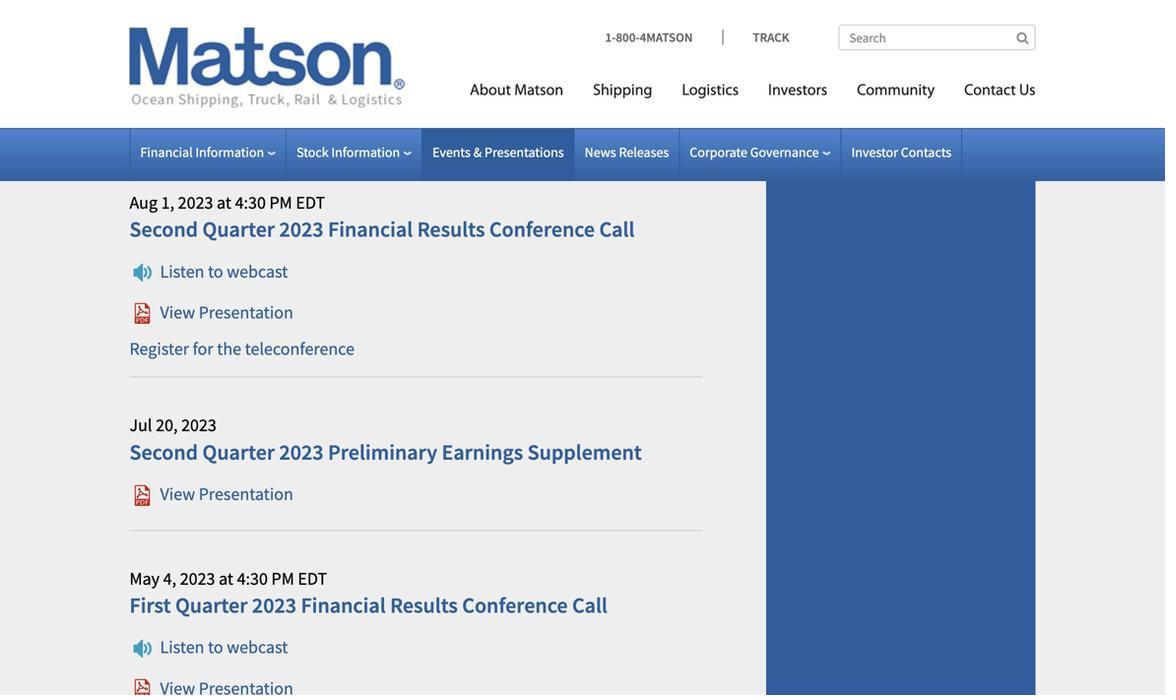 Task type: vqa. For each thing, say whether or not it's contained in the screenshot.
listen to webcast link within Second Quarter 2023 Financial Results Conference Call ARTICLE
yes



Task type: describe. For each thing, give the bounding box(es) containing it.
aug 1, 2023 at 4:30 pm edt second quarter 2023 financial results conference call
[[130, 192, 635, 243]]

second quarter 2023 financial results conference call article
[[130, 175, 703, 378]]

jul 20, 2023 second quarter 2023 preliminary earnings supplement
[[130, 415, 642, 466]]

4:30 for second
[[235, 192, 266, 214]]

events & presentations link
[[433, 143, 564, 161]]

investor contacts link
[[852, 143, 952, 161]]

events
[[170, 83, 219, 106]]

pm for second
[[270, 192, 292, 214]]

call for first
[[573, 593, 608, 620]]

corporate governance
[[690, 143, 820, 161]]

rss feeds link
[[806, 72, 882, 95]]

first
[[130, 593, 171, 620]]

matson image
[[130, 28, 406, 108]]

view presentation for first view presentation link
[[160, 301, 294, 324]]

results for second
[[418, 216, 485, 243]]

corporate
[[690, 143, 748, 161]]

second quarter 2023 preliminary earnings supplement link
[[130, 439, 642, 466]]

register for the teleconference link
[[130, 338, 355, 360]]

listen to webcast link for second quarter 2023 financial results conference call
[[130, 260, 288, 283]]

conference for first
[[463, 593, 568, 620]]

presentation inside second quarter 2023 financial results conference call article
[[199, 301, 294, 324]]

governance
[[751, 143, 820, 161]]

investor faqs link
[[806, 35, 907, 57]]

earnings
[[442, 439, 524, 466]]

4:30 for first
[[237, 568, 268, 590]]

webcast for first quarter 2023 financial results conference call
[[227, 637, 288, 659]]

4matson
[[640, 29, 693, 45]]

are
[[223, 83, 247, 106]]

feeds
[[838, 72, 882, 95]]

may 4, 2023 at 4:30 pm edt first quarter 2023 financial results conference call
[[130, 568, 608, 620]]

financial for second
[[328, 216, 413, 243]]

to for first quarter 2023 financial results conference call
[[208, 637, 223, 659]]

view presentation for first view presentation link from the bottom of the page
[[160, 483, 294, 506]]

presentations
[[485, 143, 564, 161]]

rss feeds
[[806, 72, 882, 95]]

events & presentations
[[433, 143, 564, 161]]

investors link
[[754, 73, 843, 114]]

releases
[[619, 143, 669, 161]]

1,
[[161, 192, 175, 214]]

teleconference
[[245, 338, 355, 360]]

listen for first quarter 2023 financial results conference call
[[160, 637, 204, 659]]

second quarter 2023 financial results conference call link
[[130, 216, 635, 243]]

more events are coming soon.
[[130, 83, 350, 106]]

supplement
[[528, 439, 642, 466]]

news releases
[[585, 143, 669, 161]]

webcast for second quarter 2023 financial results conference call
[[227, 260, 288, 283]]

listen to webcast for first quarter 2023 financial results conference call
[[160, 637, 288, 659]]

results for first
[[390, 593, 458, 620]]

about matson link
[[455, 73, 579, 114]]

upcoming
[[130, 34, 254, 71]]

800-
[[616, 29, 640, 45]]

soon.
[[309, 83, 350, 106]]

may
[[130, 568, 160, 590]]

aug
[[130, 192, 158, 214]]

for
[[193, 338, 214, 360]]

jul
[[130, 415, 152, 437]]

investor for investor faqs
[[806, 35, 866, 57]]

top menu navigation
[[426, 73, 1036, 114]]

coming
[[250, 83, 305, 106]]

us
[[1020, 83, 1036, 99]]

preliminary
[[328, 439, 438, 466]]

1-
[[606, 29, 616, 45]]

rss
[[806, 72, 835, 95]]

events for upcoming  events
[[260, 34, 339, 71]]

1-800-4matson link
[[606, 29, 723, 45]]

1 view presentation link from the top
[[130, 301, 294, 324]]

financial information link
[[140, 143, 276, 161]]

logistics
[[682, 83, 739, 99]]

past
[[130, 129, 180, 165]]

the
[[217, 338, 242, 360]]

search image
[[1018, 32, 1029, 44]]

quarter inside jul 20, 2023 second quarter 2023 preliminary earnings supplement
[[203, 439, 275, 466]]



Task type: locate. For each thing, give the bounding box(es) containing it.
listen for second quarter 2023 financial results conference call
[[160, 260, 204, 283]]

1 presentation from the top
[[199, 301, 294, 324]]

1 vertical spatial edt
[[298, 568, 327, 590]]

view presentation
[[160, 301, 294, 324], [160, 483, 294, 506]]

at
[[217, 192, 232, 214], [219, 568, 234, 590]]

at down financial information link
[[217, 192, 232, 214]]

edt for first
[[298, 568, 327, 590]]

1 listen to webcast link from the top
[[130, 260, 288, 283]]

community
[[858, 83, 935, 99]]

presentation
[[199, 301, 294, 324], [199, 483, 294, 506]]

information right stock
[[332, 143, 400, 161]]

2023
[[178, 192, 213, 214], [279, 216, 324, 243], [181, 415, 217, 437], [279, 439, 324, 466], [180, 568, 215, 590], [252, 593, 297, 620]]

webcast
[[227, 260, 288, 283], [227, 637, 288, 659]]

4:30 inside aug 1, 2023 at 4:30 pm edt second quarter 2023 financial results conference call
[[235, 192, 266, 214]]

stock information link
[[297, 143, 412, 161]]

financial
[[140, 143, 193, 161], [328, 216, 413, 243], [301, 593, 386, 620]]

quarter inside aug 1, 2023 at 4:30 pm edt second quarter 2023 financial results conference call
[[203, 216, 275, 243]]

to
[[208, 260, 223, 283], [208, 637, 223, 659]]

information for stock information
[[332, 143, 400, 161]]

2 view from the top
[[160, 483, 195, 506]]

0 vertical spatial investor
[[806, 35, 866, 57]]

contact
[[965, 83, 1017, 99]]

track link
[[723, 29, 790, 45]]

second down 20,
[[130, 439, 198, 466]]

listen to webcast link inside first quarter 2023 financial results conference call "article"
[[130, 637, 288, 659]]

investor contacts
[[852, 143, 952, 161]]

edt
[[296, 192, 325, 214], [298, 568, 327, 590]]

more
[[130, 83, 167, 106]]

information down are
[[196, 143, 264, 161]]

1 vertical spatial financial
[[328, 216, 413, 243]]

view inside second quarter 2023 financial results conference call article
[[160, 301, 195, 324]]

2 second from the top
[[130, 439, 198, 466]]

matson
[[515, 83, 564, 99]]

news
[[585, 143, 617, 161]]

at inside aug 1, 2023 at 4:30 pm edt second quarter 2023 financial results conference call
[[217, 192, 232, 214]]

1-800-4matson
[[606, 29, 693, 45]]

1 vertical spatial listen to webcast link
[[130, 637, 288, 659]]

view presentation up the
[[160, 301, 294, 324]]

1 vertical spatial quarter
[[203, 439, 275, 466]]

conference inside may 4, 2023 at 4:30 pm edt first quarter 2023 financial results conference call
[[463, 593, 568, 620]]

view presentation down 20,
[[160, 483, 294, 506]]

2 listen to webcast from the top
[[160, 637, 288, 659]]

second inside jul 20, 2023 second quarter 2023 preliminary earnings supplement
[[130, 439, 198, 466]]

1 vertical spatial second
[[130, 439, 198, 466]]

financial inside may 4, 2023 at 4:30 pm edt first quarter 2023 financial results conference call
[[301, 593, 386, 620]]

register
[[130, 338, 189, 360]]

past events
[[130, 129, 264, 165]]

listen inside first quarter 2023 financial results conference call "article"
[[160, 637, 204, 659]]

2 vertical spatial financial
[[301, 593, 386, 620]]

pm for first
[[272, 568, 294, 590]]

quarter
[[203, 216, 275, 243], [203, 439, 275, 466], [175, 593, 248, 620]]

view presentation link down 20,
[[130, 483, 294, 506]]

listen to webcast for second quarter 2023 financial results conference call
[[160, 260, 288, 283]]

results inside may 4, 2023 at 4:30 pm edt first quarter 2023 financial results conference call
[[390, 593, 458, 620]]

0 vertical spatial edt
[[296, 192, 325, 214]]

1 listen from the top
[[160, 260, 204, 283]]

call
[[600, 216, 635, 243], [573, 593, 608, 620]]

0 vertical spatial to
[[208, 260, 223, 283]]

investor faqs
[[806, 35, 907, 57]]

investor
[[806, 35, 866, 57], [852, 143, 899, 161]]

edt down stock
[[296, 192, 325, 214]]

listen
[[160, 260, 204, 283], [160, 637, 204, 659]]

0 vertical spatial financial
[[140, 143, 193, 161]]

edt inside may 4, 2023 at 4:30 pm edt first quarter 2023 financial results conference call
[[298, 568, 327, 590]]

1 information from the left
[[196, 143, 264, 161]]

events down are
[[185, 129, 264, 165]]

1 horizontal spatial information
[[332, 143, 400, 161]]

1 vertical spatial view
[[160, 483, 195, 506]]

pm down financial information link
[[270, 192, 292, 214]]

listen inside second quarter 2023 financial results conference call article
[[160, 260, 204, 283]]

1 vertical spatial listen
[[160, 637, 204, 659]]

2 vertical spatial quarter
[[175, 593, 248, 620]]

4:30 inside may 4, 2023 at 4:30 pm edt first quarter 2023 financial results conference call
[[237, 568, 268, 590]]

0 vertical spatial view
[[160, 301, 195, 324]]

listen down the first
[[160, 637, 204, 659]]

listen to webcast link for first quarter 2023 financial results conference call
[[130, 637, 288, 659]]

2 to from the top
[[208, 637, 223, 659]]

shipping
[[593, 83, 653, 99]]

2 view presentation from the top
[[160, 483, 294, 506]]

0 vertical spatial quarter
[[203, 216, 275, 243]]

listen to webcast inside first quarter 2023 financial results conference call "article"
[[160, 637, 288, 659]]

stock
[[297, 143, 329, 161]]

1 view from the top
[[160, 301, 195, 324]]

investor left contacts
[[852, 143, 899, 161]]

0 vertical spatial call
[[600, 216, 635, 243]]

pm
[[270, 192, 292, 214], [272, 568, 294, 590]]

edt inside aug 1, 2023 at 4:30 pm edt second quarter 2023 financial results conference call
[[296, 192, 325, 214]]

1 vertical spatial presentation
[[199, 483, 294, 506]]

corporate governance link
[[690, 143, 831, 161]]

financial for first
[[301, 593, 386, 620]]

to inside first quarter 2023 financial results conference call "article"
[[208, 637, 223, 659]]

Search search field
[[839, 25, 1036, 50]]

results inside aug 1, 2023 at 4:30 pm edt second quarter 2023 financial results conference call
[[418, 216, 485, 243]]

webcast inside second quarter 2023 financial results conference call article
[[227, 260, 288, 283]]

0 vertical spatial listen to webcast
[[160, 260, 288, 283]]

0 vertical spatial presentation
[[199, 301, 294, 324]]

pm up first quarter 2023 financial results conference call "link"
[[272, 568, 294, 590]]

track
[[753, 29, 790, 45]]

quarter for second
[[203, 216, 275, 243]]

second quarter 2023 preliminary earnings supplement article
[[130, 398, 703, 532]]

4:30
[[235, 192, 266, 214], [237, 568, 268, 590]]

financial inside aug 1, 2023 at 4:30 pm edt second quarter 2023 financial results conference call
[[328, 216, 413, 243]]

listen to webcast link up for
[[130, 260, 288, 283]]

view presentation inside second quarter 2023 financial results conference call article
[[160, 301, 294, 324]]

1 listen to webcast from the top
[[160, 260, 288, 283]]

0 horizontal spatial information
[[196, 143, 264, 161]]

to for second quarter 2023 financial results conference call
[[208, 260, 223, 283]]

None search field
[[839, 25, 1036, 50]]

quarter for first
[[175, 593, 248, 620]]

contact us link
[[950, 73, 1036, 114]]

listen to webcast
[[160, 260, 288, 283], [160, 637, 288, 659]]

at for second
[[217, 192, 232, 214]]

contacts
[[902, 143, 952, 161]]

1 vertical spatial call
[[573, 593, 608, 620]]

1 second from the top
[[130, 216, 198, 243]]

view up register
[[160, 301, 195, 324]]

1 vertical spatial view presentation
[[160, 483, 294, 506]]

1 vertical spatial conference
[[463, 593, 568, 620]]

at inside may 4, 2023 at 4:30 pm edt first quarter 2023 financial results conference call
[[219, 568, 234, 590]]

2 listen from the top
[[160, 637, 204, 659]]

4:30 down financial information link
[[235, 192, 266, 214]]

4,
[[163, 568, 177, 590]]

0 vertical spatial webcast
[[227, 260, 288, 283]]

1 vertical spatial pm
[[272, 568, 294, 590]]

view down 20,
[[160, 483, 195, 506]]

call for second
[[600, 216, 635, 243]]

4:30 right 4,
[[237, 568, 268, 590]]

logistics link
[[668, 73, 754, 114]]

presentation inside second quarter 2023 preliminary earnings supplement article
[[199, 483, 294, 506]]

events
[[260, 34, 339, 71], [185, 129, 264, 165], [433, 143, 471, 161]]

0 vertical spatial listen
[[160, 260, 204, 283]]

0 vertical spatial view presentation
[[160, 301, 294, 324]]

information
[[196, 143, 264, 161], [332, 143, 400, 161]]

news releases link
[[585, 143, 669, 161]]

20,
[[156, 415, 178, 437]]

shipping link
[[579, 73, 668, 114]]

2 view presentation link from the top
[[130, 483, 294, 506]]

view inside second quarter 2023 preliminary earnings supplement article
[[160, 483, 195, 506]]

1 vertical spatial at
[[219, 568, 234, 590]]

webcast inside first quarter 2023 financial results conference call "article"
[[227, 637, 288, 659]]

1 vertical spatial results
[[390, 593, 458, 620]]

call inside aug 1, 2023 at 4:30 pm edt second quarter 2023 financial results conference call
[[600, 216, 635, 243]]

conference for second
[[490, 216, 595, 243]]

events up coming
[[260, 34, 339, 71]]

2 presentation from the top
[[199, 483, 294, 506]]

second
[[130, 216, 198, 243], [130, 439, 198, 466]]

2 listen to webcast link from the top
[[130, 637, 288, 659]]

1 view presentation from the top
[[160, 301, 294, 324]]

1 vertical spatial webcast
[[227, 637, 288, 659]]

0 vertical spatial 4:30
[[235, 192, 266, 214]]

at right 4,
[[219, 568, 234, 590]]

first quarter 2023 financial results conference call article
[[130, 551, 703, 696]]

2 webcast from the top
[[227, 637, 288, 659]]

upcoming  events
[[130, 34, 339, 71]]

quarter inside may 4, 2023 at 4:30 pm edt first quarter 2023 financial results conference call
[[175, 593, 248, 620]]

at for first
[[219, 568, 234, 590]]

view presentation link
[[130, 301, 294, 324], [130, 483, 294, 506]]

1 vertical spatial to
[[208, 637, 223, 659]]

register for the teleconference
[[130, 338, 355, 360]]

financial information
[[140, 143, 264, 161]]

1 vertical spatial listen to webcast
[[160, 637, 288, 659]]

view presentation inside second quarter 2023 preliminary earnings supplement article
[[160, 483, 294, 506]]

results
[[418, 216, 485, 243], [390, 593, 458, 620]]

listen to webcast link
[[130, 260, 288, 283], [130, 637, 288, 659]]

information for financial information
[[196, 143, 264, 161]]

edt for second
[[296, 192, 325, 214]]

1 to from the top
[[208, 260, 223, 283]]

investors
[[769, 83, 828, 99]]

listen to webcast inside second quarter 2023 financial results conference call article
[[160, 260, 288, 283]]

call inside may 4, 2023 at 4:30 pm edt first quarter 2023 financial results conference call
[[573, 593, 608, 620]]

events for past events
[[185, 129, 264, 165]]

about
[[470, 83, 511, 99]]

0 vertical spatial second
[[130, 216, 198, 243]]

contact us
[[965, 83, 1036, 99]]

pm inside aug 1, 2023 at 4:30 pm edt second quarter 2023 financial results conference call
[[270, 192, 292, 214]]

first quarter 2023 financial results conference call link
[[130, 593, 608, 620]]

pm inside may 4, 2023 at 4:30 pm edt first quarter 2023 financial results conference call
[[272, 568, 294, 590]]

about matson
[[470, 83, 564, 99]]

&
[[474, 143, 482, 161]]

events left &
[[433, 143, 471, 161]]

investor for investor contacts
[[852, 143, 899, 161]]

investor up the rss feeds link
[[806, 35, 866, 57]]

to inside second quarter 2023 financial results conference call article
[[208, 260, 223, 283]]

listen down the 1,
[[160, 260, 204, 283]]

0 vertical spatial results
[[418, 216, 485, 243]]

conference inside aug 1, 2023 at 4:30 pm edt second quarter 2023 financial results conference call
[[490, 216, 595, 243]]

listen to webcast up the
[[160, 260, 288, 283]]

0 vertical spatial view presentation link
[[130, 301, 294, 324]]

0 vertical spatial at
[[217, 192, 232, 214]]

faqs
[[870, 35, 907, 57]]

view presentation link up for
[[130, 301, 294, 324]]

stock information
[[297, 143, 400, 161]]

listen to webcast link down the first
[[130, 637, 288, 659]]

0 vertical spatial pm
[[270, 192, 292, 214]]

1 vertical spatial view presentation link
[[130, 483, 294, 506]]

1 webcast from the top
[[227, 260, 288, 283]]

2 information from the left
[[332, 143, 400, 161]]

0 vertical spatial conference
[[490, 216, 595, 243]]

edt up first quarter 2023 financial results conference call "link"
[[298, 568, 327, 590]]

1 vertical spatial 4:30
[[237, 568, 268, 590]]

listen to webcast down the first
[[160, 637, 288, 659]]

conference
[[490, 216, 595, 243], [463, 593, 568, 620]]

community link
[[843, 73, 950, 114]]

second down the 1,
[[130, 216, 198, 243]]

1 vertical spatial investor
[[852, 143, 899, 161]]

0 vertical spatial listen to webcast link
[[130, 260, 288, 283]]

second inside aug 1, 2023 at 4:30 pm edt second quarter 2023 financial results conference call
[[130, 216, 198, 243]]



